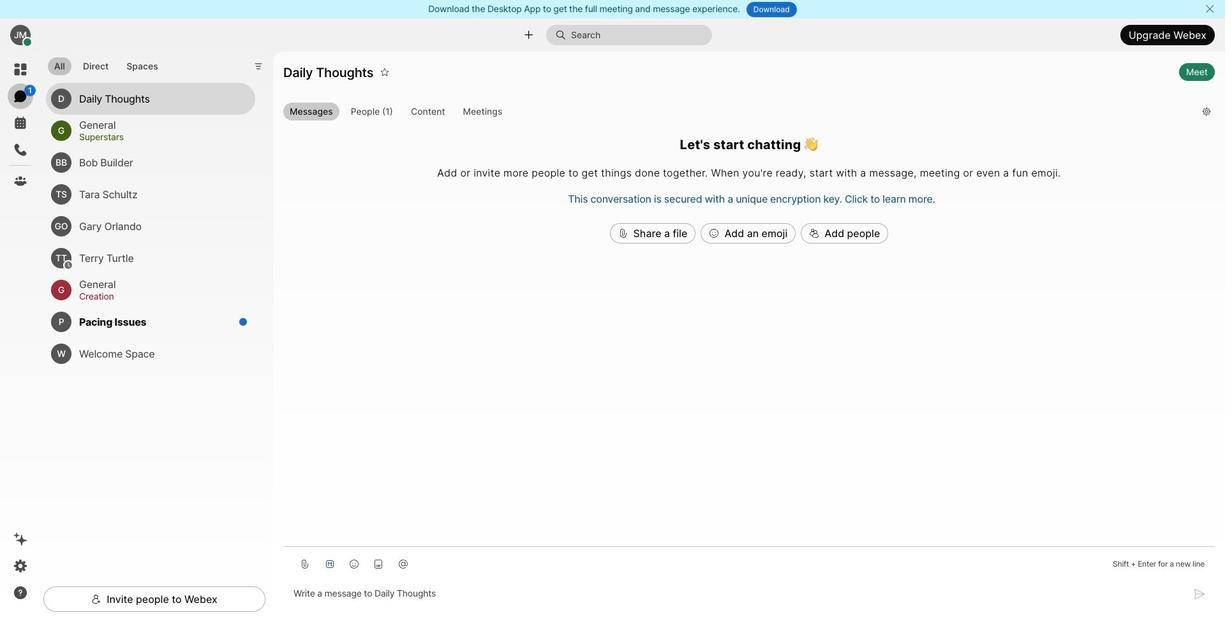 Task type: describe. For each thing, give the bounding box(es) containing it.
2 general list item from the top
[[46, 274, 255, 306]]

daily thoughts list item
[[46, 83, 255, 115]]

tara schultz list item
[[46, 179, 255, 210]]

gary orlando list item
[[46, 210, 255, 242]]

bob builder list item
[[46, 147, 255, 179]]

terry turtle list item
[[46, 242, 255, 274]]

cancel_16 image
[[1205, 4, 1215, 14]]



Task type: locate. For each thing, give the bounding box(es) containing it.
pacing issues, new messages list item
[[46, 306, 255, 338]]

navigation
[[0, 52, 41, 618]]

new messages image
[[239, 318, 248, 327]]

1 vertical spatial general list item
[[46, 274, 255, 306]]

creation element
[[79, 290, 240, 304]]

superstars element
[[79, 130, 240, 144]]

tab list
[[45, 50, 168, 79]]

group
[[283, 103, 1193, 123]]

webex tab list
[[8, 57, 36, 194]]

1 general list item from the top
[[46, 115, 255, 147]]

message composer toolbar element
[[283, 547, 1215, 577]]

0 vertical spatial general list item
[[46, 115, 255, 147]]

general list item
[[46, 115, 255, 147], [46, 274, 255, 306]]

welcome space list item
[[46, 338, 255, 370]]



